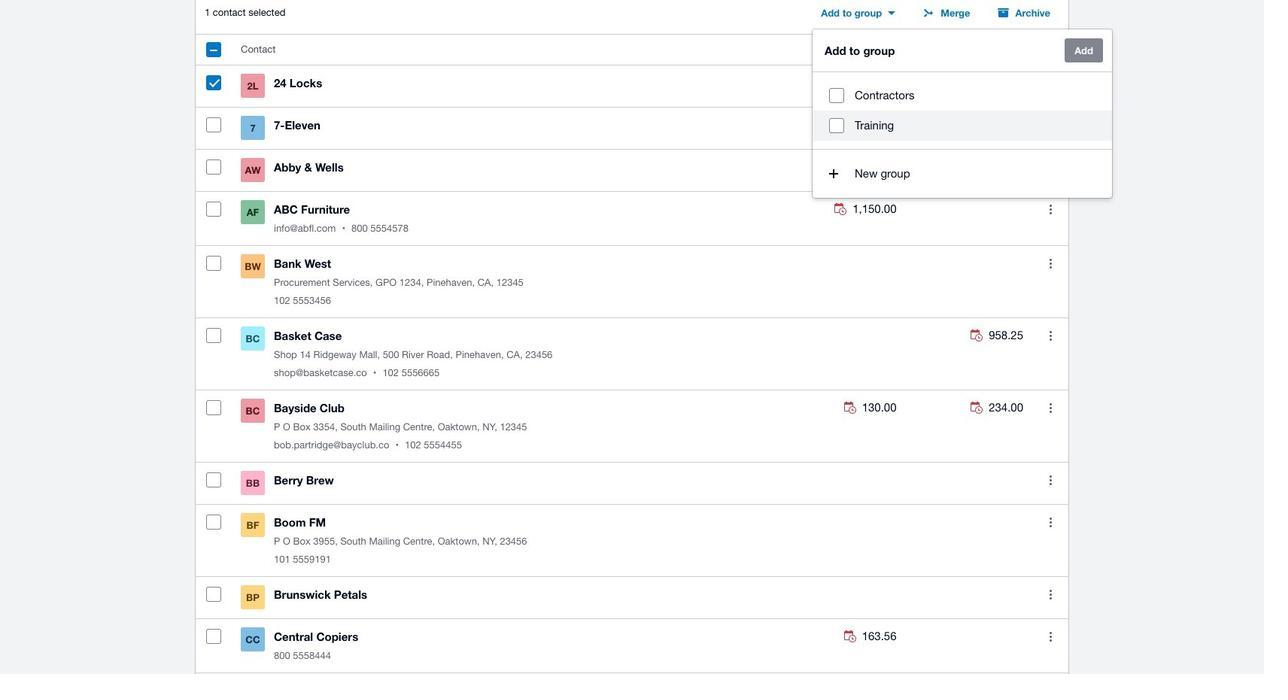 Task type: describe. For each thing, give the bounding box(es) containing it.
contact list table element
[[196, 35, 1069, 674]]

2 more row options image from the top
[[1035, 507, 1066, 537]]

3 more row options image from the top
[[1035, 393, 1066, 423]]

3 more row options image from the top
[[1035, 580, 1066, 610]]

4 more row options image from the top
[[1035, 465, 1066, 495]]

1 more row options image from the top
[[1035, 194, 1066, 224]]



Task type: vqa. For each thing, say whether or not it's contained in the screenshot.
/ for Task4
no



Task type: locate. For each thing, give the bounding box(es) containing it.
group
[[813, 30, 1112, 198]]

4 more row options image from the top
[[1035, 622, 1066, 652]]

1 more row options image from the top
[[1035, 248, 1066, 279]]

more row options image
[[1035, 248, 1066, 279], [1035, 507, 1066, 537], [1035, 580, 1066, 610], [1035, 622, 1066, 652]]

2 more row options image from the top
[[1035, 321, 1066, 351]]

list box
[[813, 72, 1112, 150]]

more row options image
[[1035, 194, 1066, 224], [1035, 321, 1066, 351], [1035, 393, 1066, 423], [1035, 465, 1066, 495]]



